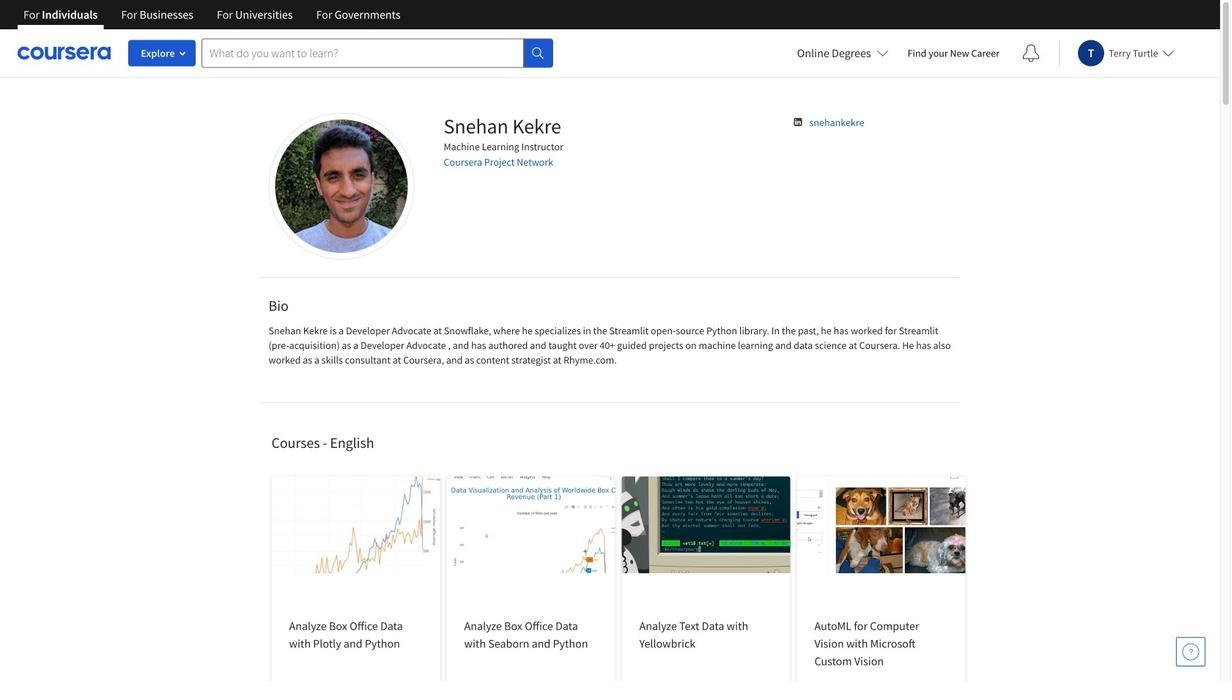 Task type: describe. For each thing, give the bounding box(es) containing it.
What do you want to learn? text field
[[202, 38, 524, 68]]

help center image
[[1183, 643, 1200, 661]]

banner navigation
[[12, 0, 412, 40]]



Task type: vqa. For each thing, say whether or not it's contained in the screenshot.
Profile image
yes



Task type: locate. For each thing, give the bounding box(es) containing it.
None search field
[[202, 38, 554, 68]]

coursera image
[[18, 41, 111, 65]]

profile image
[[269, 113, 415, 260]]



